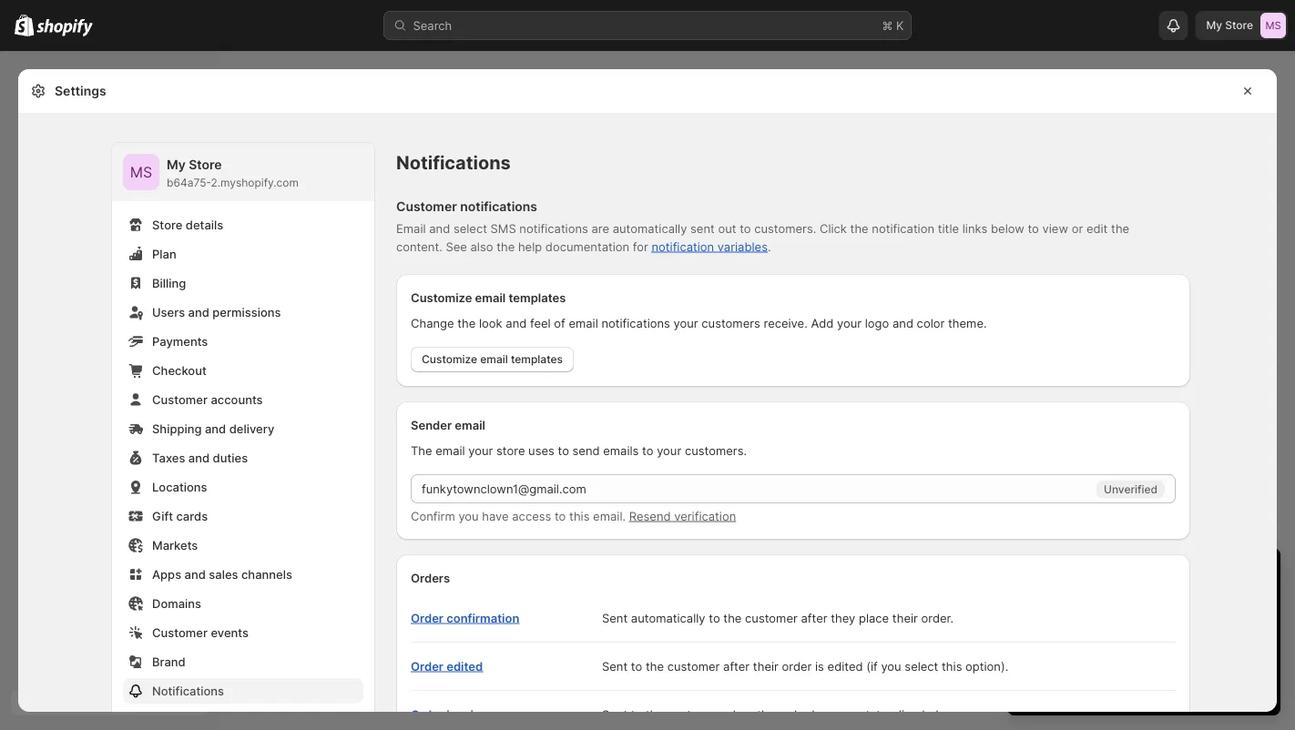 Task type: locate. For each thing, give the bounding box(es) containing it.
notifications up customer notifications
[[396, 152, 511, 174]]

order down orders
[[411, 611, 444, 626]]

customer accounts
[[152, 393, 263, 407]]

markets
[[152, 539, 198, 553]]

send
[[573, 444, 600, 458]]

1 vertical spatial store
[[189, 157, 222, 173]]

theme.
[[949, 316, 987, 330]]

store details link
[[123, 212, 364, 238]]

has
[[812, 708, 832, 722]]

your left first
[[1143, 645, 1168, 659]]

customize email templates link
[[411, 347, 574, 373]]

customer for when
[[668, 708, 720, 722]]

plan inside select a plan to extend your shopify trial for just $1/month for your first 3 months.
[[1074, 627, 1098, 641]]

resend
[[629, 509, 671, 523]]

0 vertical spatial after
[[801, 611, 828, 626]]

store for my store b64a75-2.myshopify.com
[[189, 157, 222, 173]]

checkout link
[[123, 358, 364, 384]]

1 horizontal spatial their
[[893, 611, 918, 626]]

1 vertical spatial a
[[1147, 678, 1153, 692]]

customers. inside email and select sms notifications are automatically sent out to customers. click the notification title links below to view or edit the content. see also the help documentation for
[[755, 221, 817, 236]]

0 vertical spatial notification
[[872, 221, 935, 236]]

their down sent automatically to the customer after they place their order.
[[753, 660, 779, 674]]

outstanding
[[852, 708, 919, 722]]

0 vertical spatial their
[[893, 611, 918, 626]]

2 horizontal spatial store
[[1226, 19, 1254, 32]]

a inside select a plan to extend your shopify trial for just $1/month for your first 3 months.
[[1064, 627, 1071, 641]]

0 vertical spatial customize
[[411, 291, 472, 305]]

your up first
[[1158, 627, 1183, 641]]

unverified
[[1104, 483, 1158, 496]]

0 vertical spatial my
[[1207, 19, 1223, 32]]

customer for customer accounts
[[152, 393, 208, 407]]

(if
[[867, 660, 878, 674]]

notifications inside shop settings menu element
[[152, 684, 224, 698]]

confirm
[[411, 509, 455, 523]]

they
[[831, 611, 856, 626]]

logo
[[865, 316, 890, 330]]

1 horizontal spatial you
[[881, 660, 902, 674]]

also
[[471, 240, 493, 254]]

select down select a plan to extend your shopify trial for just $1/month for your first 3 months.
[[1111, 678, 1144, 692]]

my store b64a75-2.myshopify.com
[[167, 157, 299, 190]]

days
[[1043, 564, 1084, 587]]

1 vertical spatial their
[[753, 660, 779, 674]]

customer inside customer events link
[[152, 626, 208, 640]]

plan
[[152, 247, 177, 261]]

sales
[[209, 568, 238, 582]]

title
[[938, 221, 960, 236]]

1 horizontal spatial edited
[[828, 660, 863, 674]]

store for my store
[[1226, 19, 1254, 32]]

0 vertical spatial sent
[[602, 611, 628, 626]]

1 horizontal spatial for
[[1026, 645, 1041, 659]]

2 vertical spatial order
[[411, 708, 444, 722]]

0 vertical spatial 3
[[1026, 564, 1038, 587]]

and inside email and select sms notifications are automatically sent out to customers. click the notification title links below to view or edit the content. see also the help documentation for
[[429, 221, 450, 236]]

locations
[[152, 480, 207, 494]]

automatically inside email and select sms notifications are automatically sent out to customers. click the notification title links below to view or edit the content. see also the help documentation for
[[613, 221, 687, 236]]

gift cards
[[152, 509, 208, 523]]

b64a75-
[[167, 176, 211, 190]]

dialog
[[1285, 69, 1296, 713]]

my
[[1207, 19, 1223, 32], [167, 157, 186, 173]]

1 horizontal spatial select
[[905, 660, 939, 674]]

1 vertical spatial order
[[411, 660, 444, 674]]

notifications right the of
[[602, 316, 671, 330]]

my store image right my store
[[1261, 13, 1287, 38]]

0 horizontal spatial you
[[459, 509, 479, 523]]

select up 'also'
[[454, 221, 487, 236]]

customer events link
[[123, 621, 364, 646]]

for left just
[[1026, 645, 1041, 659]]

customize up "change"
[[411, 291, 472, 305]]

0 vertical spatial order
[[782, 660, 812, 674]]

2 sent from the top
[[602, 660, 628, 674]]

users
[[152, 305, 185, 319]]

1 vertical spatial customers.
[[685, 444, 747, 458]]

for inside email and select sms notifications are automatically sent out to customers. click the notification title links below to view or edit the content. see also the help documentation for
[[633, 240, 649, 254]]

sent to the customer after their order is edited (if you select this option).
[[602, 660, 1009, 674]]

customer down domains on the bottom left of page
[[152, 626, 208, 640]]

for
[[633, 240, 649, 254], [1026, 645, 1041, 659], [1125, 645, 1140, 659]]

1 order from the top
[[411, 611, 444, 626]]

0 horizontal spatial notification
[[652, 240, 715, 254]]

plan
[[1074, 627, 1098, 641], [1156, 678, 1178, 692]]

email down look
[[480, 353, 508, 366]]

1 horizontal spatial store
[[189, 157, 222, 173]]

accounts
[[211, 393, 263, 407]]

order for is
[[782, 660, 812, 674]]

0 horizontal spatial select
[[454, 221, 487, 236]]

1 vertical spatial customize
[[422, 353, 478, 366]]

store inside my store b64a75-2.myshopify.com
[[189, 157, 222, 173]]

plan up $1/month
[[1074, 627, 1098, 641]]

templates up feel
[[509, 291, 566, 305]]

2 vertical spatial customer
[[668, 708, 720, 722]]

and inside "link"
[[205, 422, 226, 436]]

sent
[[602, 611, 628, 626], [602, 660, 628, 674], [602, 708, 628, 722]]

events
[[211, 626, 249, 640]]

order up order invoice
[[411, 660, 444, 674]]

my for my store b64a75-2.myshopify.com
[[167, 157, 186, 173]]

order invoice link
[[411, 708, 488, 722]]

order edited
[[411, 660, 483, 674]]

customer inside customer accounts link
[[152, 393, 208, 407]]

select inside select a plan to extend your shopify trial for just $1/month for your first 3 months.
[[1026, 627, 1061, 641]]

2 order from the top
[[411, 660, 444, 674]]

customers. up unverified text field
[[685, 444, 747, 458]]

notifications up help
[[520, 221, 589, 236]]

notification
[[872, 221, 935, 236], [652, 240, 715, 254]]

your right add
[[837, 316, 862, 330]]

1 horizontal spatial notifications
[[396, 152, 511, 174]]

have
[[482, 509, 509, 523]]

1 horizontal spatial trial
[[1232, 627, 1253, 641]]

2 vertical spatial store
[[152, 218, 183, 232]]

edited down order confirmation
[[447, 660, 483, 674]]

order
[[411, 611, 444, 626], [411, 660, 444, 674], [411, 708, 444, 722]]

after left they
[[801, 611, 828, 626]]

2 edited from the left
[[828, 660, 863, 674]]

select for select a plan to extend your shopify trial for just $1/month for your first 3 months.
[[1026, 627, 1061, 641]]

0 vertical spatial this
[[570, 509, 590, 523]]

this left option). at the bottom right
[[942, 660, 963, 674]]

1 vertical spatial customer
[[668, 660, 720, 674]]

customize email templates inside customize email templates link
[[422, 353, 563, 366]]

you right (if on the right of the page
[[881, 660, 902, 674]]

select inside email and select sms notifications are automatically sent out to customers. click the notification title links below to view or edit the content. see also the help documentation for
[[454, 221, 487, 236]]

my inside my store b64a75-2.myshopify.com
[[167, 157, 186, 173]]

0 horizontal spatial select
[[1026, 627, 1061, 641]]

select right (if on the right of the page
[[905, 660, 939, 674]]

2 vertical spatial customer
[[152, 626, 208, 640]]

1 sent from the top
[[602, 611, 628, 626]]

trial
[[1185, 564, 1218, 587], [1232, 627, 1253, 641]]

0 vertical spatial notifications
[[396, 152, 511, 174]]

brand
[[152, 655, 186, 669]]

an
[[835, 708, 849, 722]]

variables
[[718, 240, 768, 254]]

and inside 'link'
[[188, 451, 210, 465]]

templates inside customize email templates link
[[511, 353, 563, 366]]

3
[[1026, 564, 1038, 587], [1197, 645, 1204, 659]]

and right apps on the bottom left of page
[[185, 568, 206, 582]]

plan inside "select a plan" link
[[1156, 678, 1178, 692]]

0 horizontal spatial shopify image
[[15, 14, 34, 36]]

order invoice
[[411, 708, 488, 722]]

and down customer accounts
[[205, 422, 226, 436]]

after up when
[[724, 660, 750, 674]]

and left feel
[[506, 316, 527, 330]]

3 left days
[[1026, 564, 1038, 587]]

store
[[1226, 19, 1254, 32], [189, 157, 222, 173], [152, 218, 183, 232]]

0 vertical spatial plan
[[1074, 627, 1098, 641]]

automatically
[[613, 221, 687, 236], [631, 611, 706, 626]]

1 vertical spatial plan
[[1156, 678, 1178, 692]]

templates down feel
[[511, 353, 563, 366]]

october 20
[[1127, 598, 1193, 612]]

plan down first
[[1156, 678, 1178, 692]]

delivery
[[229, 422, 275, 436]]

3 order from the top
[[411, 708, 444, 722]]

shopify image
[[15, 14, 34, 36], [37, 19, 93, 37]]

1 horizontal spatial select
[[1111, 678, 1144, 692]]

email and select sms notifications are automatically sent out to customers. click the notification title links below to view or edit the content. see also the help documentation for
[[396, 221, 1130, 254]]

to inside select a plan to extend your shopify trial for just $1/month for your first 3 months.
[[1101, 627, 1113, 641]]

gift
[[152, 509, 173, 523]]

after
[[801, 611, 828, 626], [724, 660, 750, 674]]

0 vertical spatial a
[[1064, 627, 1071, 641]]

order left has
[[779, 708, 809, 722]]

in
[[1122, 564, 1137, 587]]

0 vertical spatial order
[[411, 611, 444, 626]]

verification
[[674, 509, 736, 523]]

edited right is
[[828, 660, 863, 674]]

1 horizontal spatial notification
[[872, 221, 935, 236]]

duties
[[213, 451, 248, 465]]

customer down checkout
[[152, 393, 208, 407]]

3 sent from the top
[[602, 708, 628, 722]]

for down extend on the bottom right of page
[[1125, 645, 1140, 659]]

1 vertical spatial customer
[[152, 393, 208, 407]]

and up see
[[429, 221, 450, 236]]

1 vertical spatial sent
[[602, 660, 628, 674]]

settings dialog
[[18, 69, 1277, 731]]

3 right first
[[1197, 645, 1204, 659]]

0 horizontal spatial trial
[[1185, 564, 1218, 587]]

customize email templates down look
[[422, 353, 563, 366]]

cards
[[176, 509, 208, 523]]

order left is
[[782, 660, 812, 674]]

1 vertical spatial trial
[[1232, 627, 1253, 641]]

your left customers
[[674, 316, 699, 330]]

customers. for your
[[685, 444, 747, 458]]

notification left the title
[[872, 221, 935, 236]]

0 horizontal spatial notifications
[[152, 684, 224, 698]]

notification variables .
[[652, 240, 771, 254]]

trial inside "dropdown button"
[[1185, 564, 1218, 587]]

your up october 20
[[1142, 564, 1180, 587]]

0 vertical spatial customers.
[[755, 221, 817, 236]]

0 vertical spatial select
[[454, 221, 487, 236]]

ms button
[[123, 154, 159, 190]]

2 vertical spatial sent
[[602, 708, 628, 722]]

my store
[[1207, 19, 1254, 32]]

0 horizontal spatial plan
[[1074, 627, 1098, 641]]

sender
[[411, 418, 452, 432]]

you left have
[[459, 509, 479, 523]]

invoice
[[447, 708, 488, 722]]

0 horizontal spatial my store image
[[123, 154, 159, 190]]

1 horizontal spatial plan
[[1156, 678, 1178, 692]]

taxes and duties link
[[123, 446, 364, 471]]

their
[[893, 611, 918, 626], [753, 660, 779, 674]]

trial up 20
[[1185, 564, 1218, 587]]

payments
[[152, 334, 208, 349]]

customer
[[396, 199, 457, 215], [152, 393, 208, 407], [152, 626, 208, 640]]

0 horizontal spatial my
[[167, 157, 186, 173]]

of
[[554, 316, 566, 330]]

the
[[851, 221, 869, 236], [1112, 221, 1130, 236], [497, 240, 515, 254], [458, 316, 476, 330], [724, 611, 742, 626], [646, 660, 664, 674], [646, 708, 664, 722], [757, 708, 776, 722]]

⌘
[[882, 18, 893, 32]]

1 vertical spatial after
[[724, 660, 750, 674]]

select up just
[[1026, 627, 1061, 641]]

settings
[[55, 83, 106, 99]]

0 horizontal spatial 3
[[1026, 564, 1038, 587]]

my store image left the b64a75-
[[123, 154, 159, 190]]

email
[[475, 291, 506, 305], [569, 316, 598, 330], [480, 353, 508, 366], [455, 418, 486, 432], [436, 444, 465, 458]]

customer up email
[[396, 199, 457, 215]]

1 vertical spatial select
[[1111, 678, 1144, 692]]

1 vertical spatial my store image
[[123, 154, 159, 190]]

select
[[1026, 627, 1061, 641], [1111, 678, 1144, 692]]

trial up "months."
[[1232, 627, 1253, 641]]

1 horizontal spatial this
[[942, 660, 963, 674]]

1 horizontal spatial after
[[801, 611, 828, 626]]

a down select a plan to extend your shopify trial for just $1/month for your first 3 months.
[[1147, 678, 1153, 692]]

0 horizontal spatial for
[[633, 240, 649, 254]]

for right documentation
[[633, 240, 649, 254]]

1 vertical spatial automatically
[[631, 611, 706, 626]]

1 horizontal spatial 3
[[1197, 645, 1204, 659]]

and right the logo
[[893, 316, 914, 330]]

notifications up the sms
[[460, 199, 538, 215]]

1 horizontal spatial customers.
[[755, 221, 817, 236]]

and right taxes
[[188, 451, 210, 465]]

1 vertical spatial 3
[[1197, 645, 1204, 659]]

1 horizontal spatial my store image
[[1261, 13, 1287, 38]]

my store image inside shop settings menu element
[[123, 154, 159, 190]]

1 vertical spatial my
[[167, 157, 186, 173]]

customize email templates up look
[[411, 291, 566, 305]]

1 vertical spatial order
[[779, 708, 809, 722]]

this left email.
[[570, 509, 590, 523]]

apps and sales channels
[[152, 568, 292, 582]]

0 vertical spatial select
[[1026, 627, 1061, 641]]

domains
[[152, 597, 201, 611]]

apps
[[152, 568, 181, 582]]

1 horizontal spatial my
[[1207, 19, 1223, 32]]

notifications down brand
[[152, 684, 224, 698]]

place
[[859, 611, 889, 626]]

customize down "change"
[[422, 353, 478, 366]]

1 vertical spatial this
[[942, 660, 963, 674]]

1 vertical spatial notifications
[[520, 221, 589, 236]]

0 vertical spatial customer
[[396, 199, 457, 215]]

1 horizontal spatial shopify image
[[37, 19, 93, 37]]

0 horizontal spatial customers.
[[685, 444, 747, 458]]

⌘ k
[[882, 18, 904, 32]]

search
[[413, 18, 452, 32]]

1 vertical spatial notifications
[[152, 684, 224, 698]]

and right 'users'
[[188, 305, 209, 319]]

and for duties
[[188, 451, 210, 465]]

notification down sent
[[652, 240, 715, 254]]

1 vertical spatial templates
[[511, 353, 563, 366]]

sender email
[[411, 418, 486, 432]]

0 horizontal spatial a
[[1064, 627, 1071, 641]]

0 horizontal spatial edited
[[447, 660, 483, 674]]

and for select
[[429, 221, 450, 236]]

0 vertical spatial store
[[1226, 19, 1254, 32]]

1 horizontal spatial a
[[1147, 678, 1153, 692]]

locations link
[[123, 475, 364, 500]]

0 vertical spatial trial
[[1185, 564, 1218, 587]]

customers. up the .
[[755, 221, 817, 236]]

1 vertical spatial customize email templates
[[422, 353, 563, 366]]

your inside "dropdown button"
[[1142, 564, 1180, 587]]

a up just
[[1064, 627, 1071, 641]]

my store image
[[1261, 13, 1287, 38], [123, 154, 159, 190]]

0 vertical spatial automatically
[[613, 221, 687, 236]]

0 vertical spatial templates
[[509, 291, 566, 305]]

their right the place
[[893, 611, 918, 626]]

order left invoice
[[411, 708, 444, 722]]



Task type: vqa. For each thing, say whether or not it's contained in the screenshot.
the Search countries Text Box
no



Task type: describe. For each thing, give the bounding box(es) containing it.
trial inside select a plan to extend your shopify trial for just $1/month for your first 3 months.
[[1232, 627, 1253, 641]]

content.
[[396, 240, 443, 254]]

out
[[718, 221, 737, 236]]

my for my store
[[1207, 19, 1223, 32]]

0 vertical spatial customize email templates
[[411, 291, 566, 305]]

look
[[479, 316, 503, 330]]

2 vertical spatial notifications
[[602, 316, 671, 330]]

your left store
[[469, 444, 493, 458]]

1 vertical spatial select
[[905, 660, 939, 674]]

order confirmation
[[411, 611, 520, 626]]

and for delivery
[[205, 422, 226, 436]]

customer for after
[[668, 660, 720, 674]]

customer notifications
[[396, 199, 538, 215]]

payments link
[[123, 329, 364, 354]]

view
[[1043, 221, 1069, 236]]

first
[[1172, 645, 1194, 659]]

below
[[991, 221, 1025, 236]]

users and permissions link
[[123, 300, 364, 325]]

billing link
[[123, 271, 364, 296]]

a for select a plan to extend your shopify trial for just $1/month for your first 3 months.
[[1064, 627, 1071, 641]]

option).
[[966, 660, 1009, 674]]

0 vertical spatial my store image
[[1261, 13, 1287, 38]]

email right the of
[[569, 316, 598, 330]]

plan for select a plan
[[1156, 678, 1178, 692]]

taxes and duties
[[152, 451, 248, 465]]

brand link
[[123, 650, 364, 675]]

left
[[1089, 564, 1117, 587]]

3 days left in your trial
[[1026, 564, 1218, 587]]

channels
[[241, 568, 292, 582]]

email right sender
[[455, 418, 486, 432]]

3 days left in your trial button
[[1008, 549, 1281, 587]]

3 days left in your trial element
[[1008, 596, 1281, 716]]

details
[[186, 218, 223, 232]]

email up look
[[475, 291, 506, 305]]

select for select a plan
[[1111, 678, 1144, 692]]

documentation
[[546, 240, 630, 254]]

apps and sales channels link
[[123, 562, 364, 588]]

confirm you have access to this email. resend verification
[[411, 509, 736, 523]]

october
[[1127, 598, 1175, 612]]

0 horizontal spatial their
[[753, 660, 779, 674]]

customer events
[[152, 626, 249, 640]]

order for has
[[779, 708, 809, 722]]

order.
[[922, 611, 954, 626]]

0 horizontal spatial this
[[570, 509, 590, 523]]

order edited link
[[411, 660, 483, 674]]

taxes
[[152, 451, 185, 465]]

email
[[396, 221, 426, 236]]

sent to the customer when the order has an outstanding balance.
[[602, 708, 970, 722]]

your right emails
[[657, 444, 682, 458]]

sms
[[491, 221, 516, 236]]

email down sender email
[[436, 444, 465, 458]]

sent
[[691, 221, 715, 236]]

store
[[497, 444, 525, 458]]

order confirmation link
[[411, 611, 520, 626]]

uses
[[529, 444, 555, 458]]

shipping and delivery link
[[123, 416, 364, 442]]

emails
[[603, 444, 639, 458]]

3 inside select a plan to extend your shopify trial for just $1/month for your first 3 months.
[[1197, 645, 1204, 659]]

2.myshopify.com
[[211, 176, 299, 190]]

sent for sent automatically to the customer after they place their order.
[[602, 611, 628, 626]]

Unverified text field
[[411, 475, 1093, 504]]

a for select a plan
[[1147, 678, 1153, 692]]

3 inside "dropdown button"
[[1026, 564, 1038, 587]]

2 horizontal spatial for
[[1125, 645, 1140, 659]]

edit
[[1087, 221, 1108, 236]]

notifications link
[[123, 679, 364, 704]]

plan for select a plan to extend your shopify trial for just $1/month for your first 3 months.
[[1074, 627, 1098, 641]]

users and permissions
[[152, 305, 281, 319]]

20
[[1177, 598, 1193, 612]]

and for sales
[[185, 568, 206, 582]]

order for order edited
[[411, 660, 444, 674]]

store details
[[152, 218, 223, 232]]

.
[[768, 240, 771, 254]]

0 horizontal spatial after
[[724, 660, 750, 674]]

feel
[[530, 316, 551, 330]]

0 horizontal spatial store
[[152, 218, 183, 232]]

and for permissions
[[188, 305, 209, 319]]

order for order invoice
[[411, 708, 444, 722]]

0 vertical spatial customer
[[745, 611, 798, 626]]

add
[[811, 316, 834, 330]]

links
[[963, 221, 988, 236]]

just
[[1045, 645, 1065, 659]]

months.
[[1208, 645, 1253, 659]]

notification inside email and select sms notifications are automatically sent out to customers. click the notification title links below to view or edit the content. see also the help documentation for
[[872, 221, 935, 236]]

notifications inside email and select sms notifications are automatically sent out to customers. click the notification title links below to view or edit the content. see also the help documentation for
[[520, 221, 589, 236]]

orders
[[411, 571, 450, 585]]

change
[[411, 316, 454, 330]]

receive.
[[764, 316, 808, 330]]

are
[[592, 221, 610, 236]]

color
[[917, 316, 945, 330]]

order for order confirmation
[[411, 611, 444, 626]]

customer for customer notifications
[[396, 199, 457, 215]]

0 vertical spatial notifications
[[460, 199, 538, 215]]

checkout
[[152, 364, 207, 378]]

shop settings menu element
[[112, 143, 374, 731]]

1 edited from the left
[[447, 660, 483, 674]]

select a plan
[[1111, 678, 1178, 692]]

sent for sent to the customer when the order has an outstanding balance.
[[602, 708, 628, 722]]

shopify
[[1186, 627, 1228, 641]]

balance.
[[922, 708, 970, 722]]

1 vertical spatial notification
[[652, 240, 715, 254]]

extend
[[1116, 627, 1155, 641]]

customers. for to
[[755, 221, 817, 236]]

1 vertical spatial you
[[881, 660, 902, 674]]

click
[[820, 221, 847, 236]]

or
[[1072, 221, 1084, 236]]

access
[[512, 509, 552, 523]]

email.
[[593, 509, 626, 523]]

0 vertical spatial you
[[459, 509, 479, 523]]

billing
[[152, 276, 186, 290]]

help
[[518, 240, 542, 254]]

customer for customer events
[[152, 626, 208, 640]]

customers
[[702, 316, 761, 330]]

gift cards link
[[123, 504, 364, 529]]

$1/month
[[1068, 645, 1121, 659]]

sent for sent to the customer after their order is edited (if you select this option).
[[602, 660, 628, 674]]



